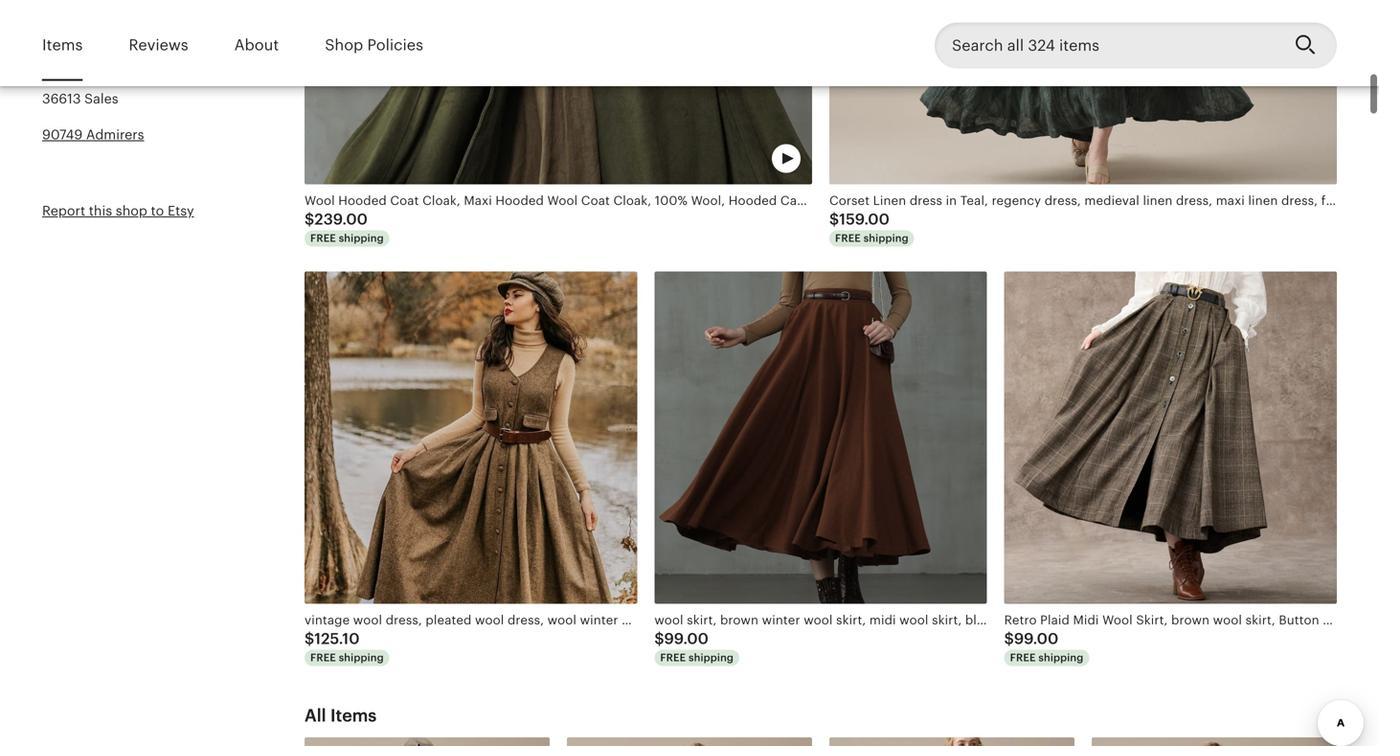 Task type: vqa. For each thing, say whether or not it's contained in the screenshot.
shipping
yes



Task type: locate. For each thing, give the bounding box(es) containing it.
2 $ 99.00 free shipping from the left
[[1005, 630, 1084, 664]]

wool up 125.10
[[353, 613, 382, 628]]

vintage wool dress, pleated wool dress, wool winter dress, sleeveless wool dress, pinafore dress | linennaive $ 125.10 free shipping
[[305, 613, 962, 664]]

shop policies link
[[325, 23, 423, 67]]

dress,
[[1045, 194, 1081, 208], [1176, 194, 1213, 208], [1282, 194, 1318, 208], [386, 613, 422, 628], [508, 613, 544, 628], [622, 613, 658, 628], [759, 613, 796, 628]]

cloak, left maxi at top
[[422, 194, 461, 208]]

1 vertical spatial items
[[330, 706, 377, 726]]

winter
[[580, 613, 618, 628]]

1 horizontal spatial wool
[[547, 194, 578, 208]]

corset
[[830, 194, 870, 208]]

shipping
[[339, 232, 384, 244], [864, 232, 909, 244], [339, 652, 384, 664], [689, 652, 734, 664], [1039, 652, 1084, 664]]

in
[[946, 194, 957, 208]]

2 wool from the left
[[475, 613, 504, 628]]

free
[[310, 232, 336, 244], [835, 232, 861, 244], [310, 652, 336, 664], [660, 652, 686, 664], [1010, 652, 1036, 664]]

1 horizontal spatial dress
[[910, 194, 943, 208]]

dress
[[910, 194, 943, 208], [853, 613, 886, 628]]

99.00 for retro plaid midi wool skirt, brown wool skirt, button front midi skirt, pleat skirt, pockets skirts, plus size skirt | linennaive image
[[1014, 630, 1059, 647]]

pleated wool dresses in rustred,  maxi dress, elegant dresses, sleeveless dresses, vintage dress, warm dress | linennaive image
[[830, 738, 1075, 746]]

dress, left fit
[[1282, 194, 1318, 208]]

1 coat from the left
[[390, 194, 419, 208]]

|
[[889, 613, 893, 628]]

100%
[[655, 194, 688, 208]]

1 vertical spatial linennaive
[[896, 613, 962, 628]]

cloak, left 100%
[[614, 194, 652, 208]]

hooded right maxi at top
[[496, 194, 544, 208]]

36613
[[42, 91, 81, 106]]

linennaive
[[1070, 194, 1136, 208], [896, 613, 962, 628]]

wool left winter
[[548, 613, 577, 628]]

report this shop to etsy
[[42, 203, 194, 218]]

90749 admirers
[[42, 127, 144, 142]]

hooded up 159.00 at the top right of the page
[[853, 194, 902, 208]]

$ inside wool hooded coat cloak, maxi hooded wool coat cloak, 100% wool,  hooded cape, wool hooded cloak in green,black, grey linennaive cloak, $ 239.00 free shipping
[[305, 211, 314, 228]]

wool hooded coat cloak, maxi hooded wool coat cloak, 100% wool,  hooded cape, wool hooded cloak in green,black, grey linennaive cloak, image
[[305, 0, 812, 184]]

about
[[234, 36, 279, 54]]

linennaive right |
[[896, 613, 962, 628]]

shop
[[325, 36, 363, 54]]

vintage wool dress, pleated wool dress, wool winter dress, sleeveless wool dress, pinafore dress | linennaive image
[[305, 271, 637, 604]]

dress left |
[[853, 613, 886, 628]]

0 horizontal spatial wool
[[305, 194, 335, 208]]

linennaive inside vintage wool dress, pleated wool dress, wool winter dress, sleeveless wool dress, pinafore dress | linennaive $ 125.10 free shipping
[[896, 613, 962, 628]]

0 horizontal spatial coat
[[390, 194, 419, 208]]

1 horizontal spatial cloak,
[[614, 194, 652, 208]]

wool up 159.00 at the top right of the page
[[820, 194, 850, 208]]

1 $ 99.00 free shipping from the left
[[655, 630, 734, 664]]

vintage
[[305, 613, 350, 628]]

1 horizontal spatial items
[[330, 706, 377, 726]]

1 horizontal spatial 99.00
[[1014, 630, 1059, 647]]

1 horizontal spatial linen
[[1249, 194, 1278, 208]]

2 horizontal spatial wool
[[820, 194, 850, 208]]

3 hooded from the left
[[729, 194, 777, 208]]

wool right pleated
[[475, 613, 504, 628]]

Search all 324 items text field
[[935, 22, 1280, 68]]

hooded right the wool,
[[729, 194, 777, 208]]

items up 36613
[[42, 36, 83, 54]]

3 wool from the left
[[820, 194, 850, 208]]

wool right maxi at top
[[547, 194, 578, 208]]

items
[[42, 36, 83, 54], [330, 706, 377, 726]]

hooded
[[338, 194, 387, 208], [496, 194, 544, 208], [729, 194, 777, 208], [853, 194, 902, 208]]

coat left 100%
[[581, 194, 610, 208]]

shipping inside wool hooded coat cloak, maxi hooded wool coat cloak, 100% wool,  hooded cape, wool hooded cloak in green,black, grey linennaive cloak, $ 239.00 free shipping
[[339, 232, 384, 244]]

coat left maxi at top
[[390, 194, 419, 208]]

items link
[[42, 23, 83, 67]]

corset linen dress in teal, regency dress, medieval linen dress, maxi linen dress,  fit and flar $ 159.00 free shipping
[[830, 194, 1379, 244]]

$
[[305, 211, 314, 228], [830, 211, 839, 228], [305, 630, 314, 647], [655, 630, 664, 647], [1005, 630, 1014, 647]]

cape,
[[781, 194, 816, 208]]

0 vertical spatial dress
[[910, 194, 943, 208]]

0 horizontal spatial linen
[[1143, 194, 1173, 208]]

linennaive right grey
[[1070, 194, 1136, 208]]

and
[[1338, 194, 1361, 208]]

sales
[[84, 91, 118, 106]]

fit
[[1322, 194, 1334, 208]]

239.00
[[314, 211, 368, 228]]

2 cloak, from the left
[[614, 194, 652, 208]]

1 vertical spatial dress
[[853, 613, 886, 628]]

coat
[[390, 194, 419, 208], [581, 194, 610, 208]]

0 horizontal spatial cloak,
[[422, 194, 461, 208]]

free inside corset linen dress in teal, regency dress, medieval linen dress, maxi linen dress,  fit and flar $ 159.00 free shipping
[[835, 232, 861, 244]]

2 99.00 from the left
[[1014, 630, 1059, 647]]

maxi
[[464, 194, 492, 208]]

1 horizontal spatial $ 99.00 free shipping
[[1005, 630, 1084, 664]]

$ inside corset linen dress in teal, regency dress, medieval linen dress, maxi linen dress,  fit and flar $ 159.00 free shipping
[[830, 211, 839, 228]]

36613 sales
[[42, 91, 118, 106]]

about link
[[234, 23, 279, 67]]

cloak,
[[422, 194, 461, 208], [614, 194, 652, 208]]

0 horizontal spatial 99.00
[[664, 630, 709, 647]]

linen
[[1143, 194, 1173, 208], [1249, 194, 1278, 208]]

0 horizontal spatial $ 99.00 free shipping
[[655, 630, 734, 664]]

1 99.00 from the left
[[664, 630, 709, 647]]

$ 99.00 free shipping
[[655, 630, 734, 664], [1005, 630, 1084, 664]]

hooded up 239.00
[[338, 194, 387, 208]]

wool
[[305, 194, 335, 208], [547, 194, 578, 208], [820, 194, 850, 208]]

linen right medieval
[[1143, 194, 1173, 208]]

1 cloak, from the left
[[422, 194, 461, 208]]

1 horizontal spatial coat
[[581, 194, 610, 208]]

dress, left pleated
[[386, 613, 422, 628]]

reviews
[[129, 36, 188, 54]]

in
[[943, 194, 954, 208]]

99.00
[[664, 630, 709, 647], [1014, 630, 1059, 647]]

dress left in
[[910, 194, 943, 208]]

pleated
[[426, 613, 472, 628]]

wool
[[353, 613, 382, 628], [475, 613, 504, 628], [548, 613, 577, 628], [727, 613, 756, 628]]

1 wool from the left
[[353, 613, 382, 628]]

0 vertical spatial items
[[42, 36, 83, 54]]

admirers
[[86, 127, 144, 142]]

wool up 239.00
[[305, 194, 335, 208]]

regency
[[992, 194, 1041, 208]]

0 vertical spatial linennaive
[[1070, 194, 1136, 208]]

items right all
[[330, 706, 377, 726]]

90749
[[42, 127, 83, 142]]

wool right sleeveless
[[727, 613, 756, 628]]

1 horizontal spatial linennaive
[[1070, 194, 1136, 208]]

0 horizontal spatial dress
[[853, 613, 886, 628]]

0 horizontal spatial linennaive
[[896, 613, 962, 628]]

linen right maxi
[[1249, 194, 1278, 208]]

wool hooded coat cloak, maxi hooded wool coat cloak, 100% wool,  hooded cape, wool hooded cloak in green,black, grey linennaive cloak, $ 239.00 free shipping
[[305, 194, 1175, 244]]



Task type: describe. For each thing, give the bounding box(es) containing it.
linennaive inside wool hooded coat cloak, maxi hooded wool coat cloak, 100% wool,  hooded cape, wool hooded cloak in green,black, grey linennaive cloak, $ 239.00 free shipping
[[1070, 194, 1136, 208]]

free inside vintage wool dress, pleated wool dress, wool winter dress, sleeveless wool dress, pinafore dress | linennaive $ 125.10 free shipping
[[310, 652, 336, 664]]

dress, left pinafore
[[759, 613, 796, 628]]

all items
[[305, 706, 377, 726]]

shop policies
[[325, 36, 423, 54]]

to
[[151, 203, 164, 218]]

maxi
[[1216, 194, 1245, 208]]

free inside wool hooded coat cloak, maxi hooded wool coat cloak, 100% wool,  hooded cape, wool hooded cloak in green,black, grey linennaive cloak, $ 239.00 free shipping
[[310, 232, 336, 244]]

2 coat from the left
[[581, 194, 610, 208]]

linen
[[873, 194, 906, 208]]

medieval
[[1085, 194, 1140, 208]]

retro plaid midi wool skirt, brown wool skirt, button front midi skirt, pleat skirt, pockets skirts, plus size skirt | linennaive image
[[1005, 271, 1337, 604]]

4 wool from the left
[[727, 613, 756, 628]]

dress inside vintage wool dress, pleated wool dress, wool winter dress, sleeveless wool dress, pinafore dress | linennaive $ 125.10 free shipping
[[853, 613, 886, 628]]

flar
[[1364, 194, 1379, 208]]

dress, left winter
[[508, 613, 544, 628]]

$ 99.00 free shipping for retro plaid midi wool skirt, brown wool skirt, button front midi skirt, pleat skirt, pockets skirts, plus size skirt | linennaive image
[[1005, 630, 1084, 664]]

pinafore
[[799, 613, 850, 628]]

corset linen dress in teal, regency dress, medieval linen dress, maxi linen dress,  fit and flared dress | linennaive image
[[830, 0, 1337, 184]]

2 hooded from the left
[[496, 194, 544, 208]]

elegant wool dress in black, maxi wool dress, winter dress, evening dress, longsleeve dress, cocktail dress, vintage dress | linennaive image
[[305, 738, 550, 746]]

3 wool from the left
[[548, 613, 577, 628]]

99.00 for wool skirt, brown winter wool skirt, midi wool skirt, black skirt, party skirt, winter warm skirt, vintage skirt. long skirt  | linennaive image
[[664, 630, 709, 647]]

reviews link
[[129, 23, 188, 67]]

report
[[42, 203, 85, 218]]

teal,
[[961, 194, 989, 208]]

this
[[89, 203, 112, 218]]

2 wool from the left
[[547, 194, 578, 208]]

1 hooded from the left
[[338, 194, 387, 208]]

2 linen from the left
[[1249, 194, 1278, 208]]

pleated wool dresses in brown, maxi dress, elegant dresses, sleeveless dresses, vintage dress, warm dress | linennaive image
[[1092, 738, 1337, 746]]

4 hooded from the left
[[853, 194, 902, 208]]

layered linen dress, corset linen dress, elegant dress, vintage dress, evening dress, party dress | linennaive image
[[567, 738, 812, 746]]

cloak
[[905, 194, 940, 208]]

125.10
[[314, 630, 360, 647]]

shop
[[116, 203, 147, 218]]

wool,
[[691, 194, 725, 208]]

159.00
[[839, 211, 890, 228]]

dress inside corset linen dress in teal, regency dress, medieval linen dress, maxi linen dress,  fit and flar $ 159.00 free shipping
[[910, 194, 943, 208]]

dress, left maxi
[[1176, 194, 1213, 208]]

green,black,
[[958, 194, 1035, 208]]

$ inside vintage wool dress, pleated wool dress, wool winter dress, sleeveless wool dress, pinafore dress | linennaive $ 125.10 free shipping
[[305, 630, 314, 647]]

0 horizontal spatial items
[[42, 36, 83, 54]]

1 linen from the left
[[1143, 194, 1173, 208]]

policies
[[367, 36, 423, 54]]

all
[[305, 706, 326, 726]]

dress, right winter
[[622, 613, 658, 628]]

$ 99.00 free shipping for wool skirt, brown winter wool skirt, midi wool skirt, black skirt, party skirt, winter warm skirt, vintage skirt. long skirt  | linennaive image
[[655, 630, 734, 664]]

90749 admirers link
[[42, 127, 144, 142]]

cloak,
[[1139, 194, 1175, 208]]

wool skirt, brown winter wool skirt, midi wool skirt, black skirt, party skirt, winter warm skirt, vintage skirt. long skirt  | linennaive image
[[655, 271, 987, 604]]

grey
[[1038, 194, 1067, 208]]

dress, right "regency"
[[1045, 194, 1081, 208]]

1 wool from the left
[[305, 194, 335, 208]]

sleeveless
[[662, 613, 724, 628]]

shipping inside vintage wool dress, pleated wool dress, wool winter dress, sleeveless wool dress, pinafore dress | linennaive $ 125.10 free shipping
[[339, 652, 384, 664]]

etsy
[[168, 203, 194, 218]]

shipping inside corset linen dress in teal, regency dress, medieval linen dress, maxi linen dress,  fit and flar $ 159.00 free shipping
[[864, 232, 909, 244]]

report this shop to etsy link
[[42, 203, 194, 218]]



